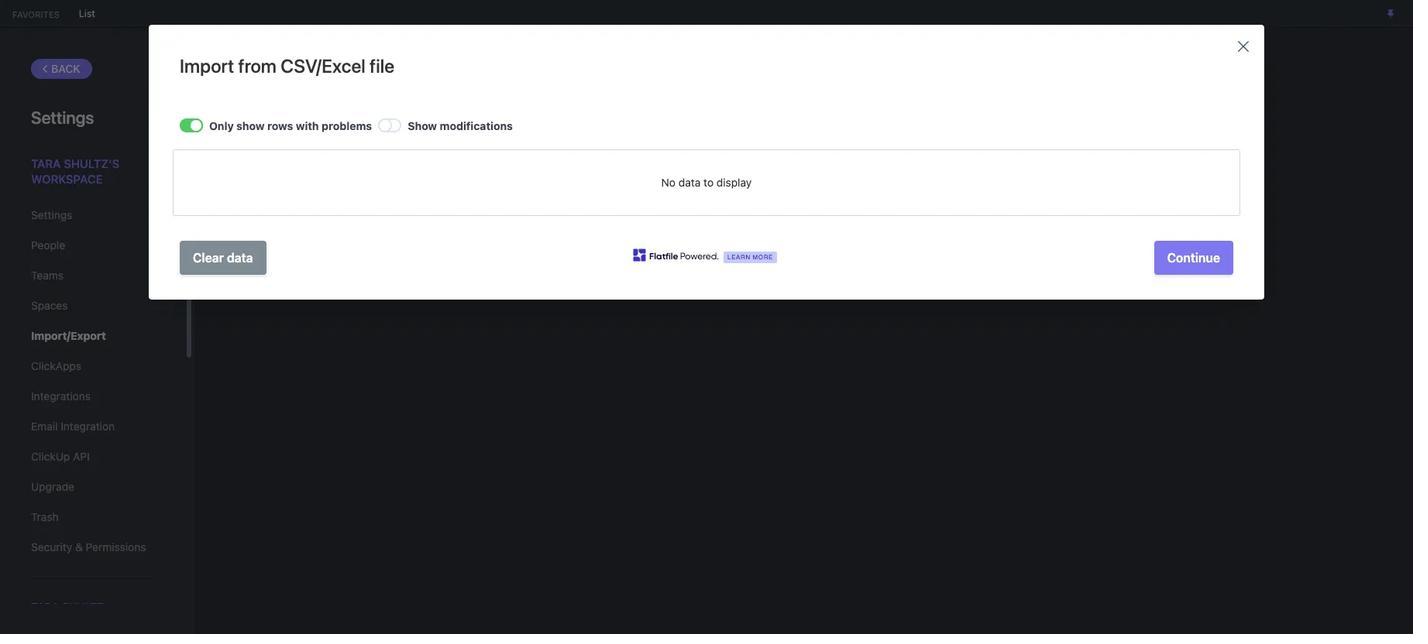 Task type: vqa. For each thing, say whether or not it's contained in the screenshot.
ClickUp API
yes



Task type: describe. For each thing, give the bounding box(es) containing it.
import/export
[[31, 329, 106, 343]]

tara shultz
[[31, 601, 104, 614]]

clickup api
[[31, 450, 90, 463]]

clickup
[[31, 450, 70, 463]]

security & permissions link
[[31, 535, 154, 561]]

spaces
[[31, 299, 68, 312]]

settings element
[[0, 28, 194, 635]]

email
[[31, 420, 58, 433]]

clickup api link
[[31, 444, 154, 470]]

teams link
[[31, 263, 154, 289]]

people link
[[31, 233, 154, 259]]

email integration link
[[31, 414, 154, 440]]

1 settings from the top
[[31, 108, 94, 128]]

list link
[[71, 7, 103, 19]]

clickapps
[[31, 360, 81, 373]]

import/export link
[[31, 323, 154, 350]]

tara shultz's workspace
[[31, 157, 119, 186]]

tara for tara shultz's workspace
[[31, 157, 61, 171]]

list
[[79, 7, 95, 19]]

favorites
[[12, 9, 60, 19]]

people
[[31, 239, 65, 252]]

security
[[31, 541, 72, 554]]

integrations
[[31, 390, 91, 403]]

integrations link
[[31, 384, 154, 410]]

upgrade link
[[31, 474, 154, 501]]

email integration
[[31, 420, 115, 433]]

&
[[75, 541, 83, 554]]

trash
[[31, 511, 59, 524]]

api
[[73, 450, 90, 463]]



Task type: locate. For each thing, give the bounding box(es) containing it.
1 vertical spatial tara
[[31, 601, 59, 614]]

2 tara from the top
[[31, 601, 59, 614]]

tara left shultz
[[31, 601, 59, 614]]

settings link
[[31, 202, 154, 229]]

0 vertical spatial tara
[[31, 157, 61, 171]]

tara
[[31, 157, 61, 171], [31, 601, 59, 614]]

integration
[[61, 420, 115, 433]]

back
[[51, 62, 80, 75]]

permissions
[[86, 541, 146, 554]]

shultz's
[[64, 157, 119, 171]]

trash link
[[31, 505, 154, 531]]

back link
[[31, 59, 92, 79]]

settings up 'people'
[[31, 208, 72, 222]]

clickapps link
[[31, 353, 154, 380]]

2 settings from the top
[[31, 208, 72, 222]]

workspace
[[31, 172, 103, 186]]

settings down back link
[[31, 108, 94, 128]]

1 tara from the top
[[31, 157, 61, 171]]

tara inside tara shultz's workspace
[[31, 157, 61, 171]]

tara up the workspace
[[31, 157, 61, 171]]

shultz
[[62, 601, 104, 614]]

settings
[[31, 108, 94, 128], [31, 208, 72, 222]]

0 vertical spatial settings
[[31, 108, 94, 128]]

security & permissions
[[31, 541, 146, 554]]

teams
[[31, 269, 64, 282]]

spaces link
[[31, 293, 154, 319]]

tara for tara shultz
[[31, 601, 59, 614]]

upgrade
[[31, 481, 74, 494]]

1 vertical spatial settings
[[31, 208, 72, 222]]



